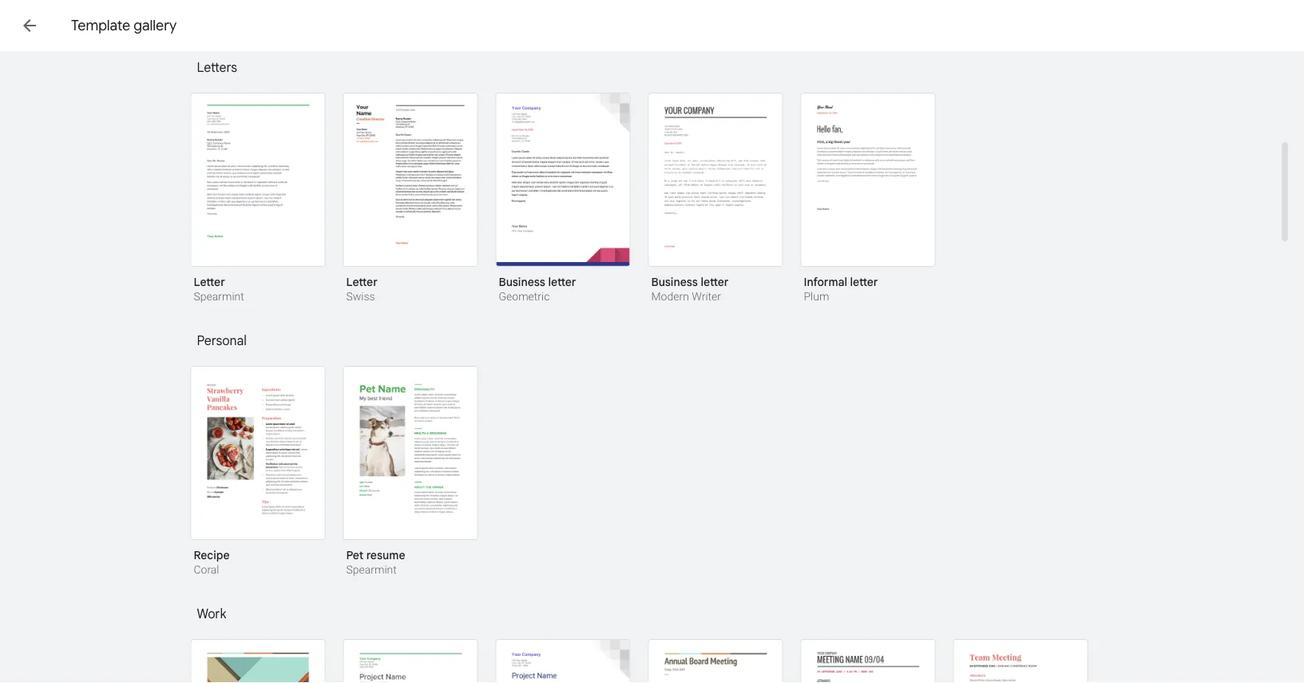 Task type: describe. For each thing, give the bounding box(es) containing it.
letters list box
[[191, 93, 1110, 324]]

letter swiss
[[346, 275, 378, 303]]

docs link
[[51, 10, 128, 45]]

business for business letter geometric
[[499, 275, 546, 289]]

4 option from the left
[[648, 639, 782, 683]]

template gallery
[[71, 16, 177, 34]]

swiss
[[346, 290, 375, 303]]

informal letter option
[[801, 93, 936, 305]]

1 business letter option from the left
[[496, 93, 631, 305]]

3 option from the left
[[496, 639, 629, 683]]

business letter geometric
[[499, 275, 576, 303]]

plum
[[804, 290, 830, 303]]

recipe coral
[[194, 548, 230, 577]]

resume
[[367, 548, 406, 562]]

2 letter option from the left
[[343, 93, 478, 305]]

informal letter plum
[[804, 275, 879, 303]]

business for business letter modern writer
[[652, 275, 698, 289]]

informal
[[804, 275, 848, 289]]

work
[[197, 606, 227, 622]]

pet
[[346, 548, 364, 562]]

pet resume spearmint
[[346, 548, 406, 577]]

work list box
[[191, 639, 1110, 683]]

letter for business letter modern writer
[[701, 275, 729, 289]]

writer
[[692, 290, 722, 303]]



Task type: vqa. For each thing, say whether or not it's contained in the screenshot.
gallery
yes



Task type: locate. For each thing, give the bounding box(es) containing it.
docs
[[89, 15, 128, 36]]

2 option from the left
[[343, 639, 477, 683]]

business letter option
[[496, 93, 631, 305], [648, 93, 783, 305]]

option
[[191, 639, 324, 683], [343, 639, 477, 683], [496, 639, 629, 683], [648, 639, 782, 683], [801, 639, 935, 683], [954, 639, 1087, 683]]

0 horizontal spatial letter option
[[191, 93, 326, 305]]

1 horizontal spatial letter
[[701, 275, 729, 289]]

letter for business letter geometric
[[549, 275, 576, 289]]

0 horizontal spatial spearmint
[[194, 290, 244, 303]]

letter for letter swiss
[[346, 275, 378, 289]]

letter option
[[191, 93, 326, 305], [343, 93, 478, 305]]

letter up personal
[[194, 275, 225, 289]]

0 horizontal spatial business letter option
[[496, 93, 631, 305]]

letter inside informal letter plum
[[851, 275, 879, 289]]

business
[[499, 275, 546, 289], [652, 275, 698, 289]]

recipe option
[[191, 366, 326, 579]]

spearmint inside pet resume spearmint
[[346, 563, 397, 577]]

2 letter from the left
[[346, 275, 378, 289]]

pet resume option
[[343, 366, 478, 579]]

choose template dialog dialog
[[0, 0, 1305, 683]]

personal list box
[[191, 366, 1110, 598]]

1 option from the left
[[191, 639, 324, 683]]

coral
[[194, 563, 219, 577]]

template
[[71, 16, 130, 34]]

letter inside the letter spearmint
[[194, 275, 225, 289]]

2 horizontal spatial letter
[[851, 275, 879, 289]]

spearmint
[[194, 290, 244, 303], [346, 563, 397, 577]]

1 letter from the left
[[194, 275, 225, 289]]

letter inside business letter modern writer
[[701, 275, 729, 289]]

1 vertical spatial spearmint
[[346, 563, 397, 577]]

6 option from the left
[[954, 639, 1087, 683]]

letter inside business letter geometric
[[549, 275, 576, 289]]

5 option from the left
[[801, 639, 935, 683]]

business letter modern writer
[[652, 275, 729, 303]]

2 business letter option from the left
[[648, 93, 783, 305]]

0 vertical spatial spearmint
[[194, 290, 244, 303]]

letter up writer
[[701, 275, 729, 289]]

1 horizontal spatial spearmint
[[346, 563, 397, 577]]

gallery
[[134, 16, 177, 34]]

0 horizontal spatial business
[[499, 275, 546, 289]]

letters
[[197, 59, 237, 75]]

1 business from the left
[[499, 275, 546, 289]]

letter up geometric
[[549, 275, 576, 289]]

letter for letter spearmint
[[194, 275, 225, 289]]

1 letter option from the left
[[191, 93, 326, 305]]

1 horizontal spatial letter
[[346, 275, 378, 289]]

business up geometric
[[499, 275, 546, 289]]

letter for informal letter plum
[[851, 275, 879, 289]]

3 letter from the left
[[851, 275, 879, 289]]

letter up swiss
[[346, 275, 378, 289]]

1 horizontal spatial business
[[652, 275, 698, 289]]

spearmint down resume
[[346, 563, 397, 577]]

business inside business letter modern writer
[[652, 275, 698, 289]]

0 horizontal spatial letter
[[549, 275, 576, 289]]

spearmint inside letter option
[[194, 290, 244, 303]]

letter right 'informal'
[[851, 275, 879, 289]]

2 letter from the left
[[701, 275, 729, 289]]

1 letter from the left
[[549, 275, 576, 289]]

geometric
[[499, 290, 550, 303]]

letter spearmint
[[194, 275, 244, 303]]

personal
[[197, 332, 247, 348]]

letter
[[549, 275, 576, 289], [701, 275, 729, 289], [851, 275, 879, 289]]

1 horizontal spatial letter option
[[343, 93, 478, 305]]

spearmint up personal
[[194, 290, 244, 303]]

2 business from the left
[[652, 275, 698, 289]]

business inside business letter geometric
[[499, 275, 546, 289]]

recipe
[[194, 548, 230, 562]]

1 horizontal spatial business letter option
[[648, 93, 783, 305]]

0 horizontal spatial letter
[[194, 275, 225, 289]]

letter
[[194, 275, 225, 289], [346, 275, 378, 289]]

business up "modern"
[[652, 275, 698, 289]]

modern
[[652, 290, 689, 303]]



